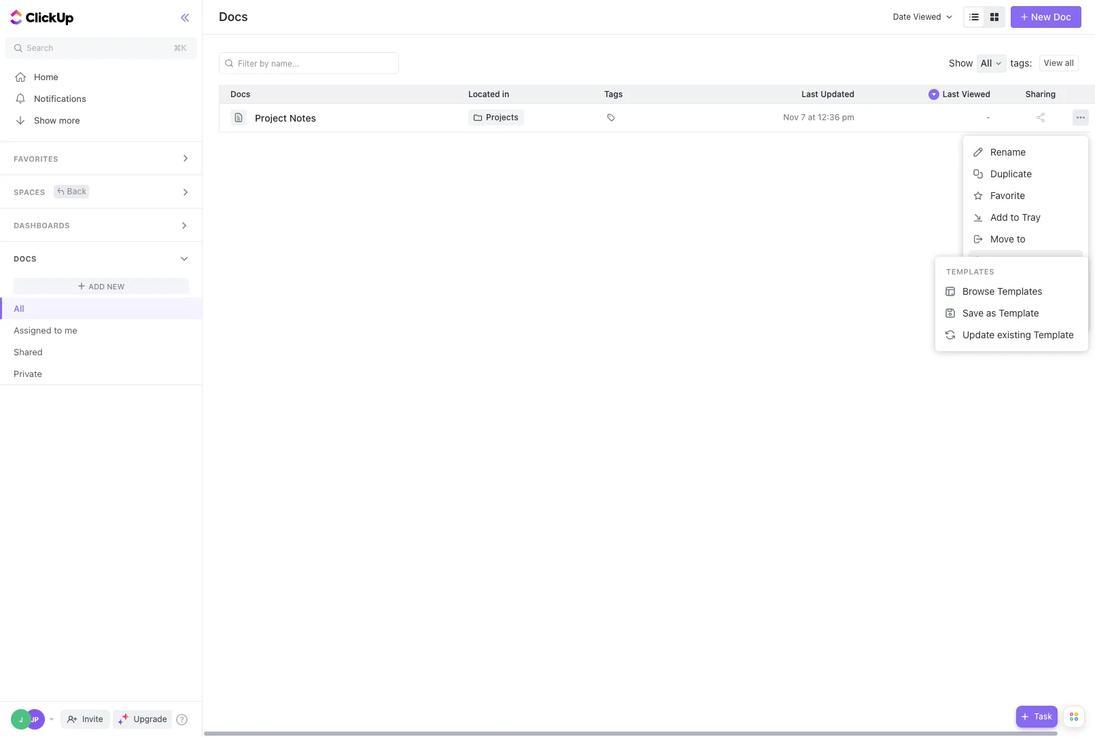 Task type: locate. For each thing, give the bounding box(es) containing it.
invite
[[82, 714, 103, 725]]

show for show more
[[34, 115, 57, 125]]

2 last from the left
[[943, 89, 959, 99]]

archive
[[990, 288, 1023, 300]]

templates up save as template button on the right top of the page
[[997, 285, 1042, 297]]

template
[[999, 307, 1039, 319], [1034, 329, 1074, 341]]

to inside button
[[1010, 211, 1019, 223]]

last for last updated
[[802, 89, 818, 99]]

0 horizontal spatial to
[[54, 325, 62, 335]]

0 horizontal spatial docs
[[14, 254, 37, 263]]

:
[[1029, 57, 1032, 69]]

to for add
[[1010, 211, 1019, 223]]

rename
[[990, 146, 1026, 158]]

existing
[[997, 329, 1031, 341]]

add new
[[89, 282, 125, 291]]

browse templates button
[[941, 281, 1083, 302]]

1 last from the left
[[802, 89, 818, 99]]

favorite
[[990, 190, 1025, 201]]

last
[[802, 89, 818, 99], [943, 89, 959, 99]]

upgrade link
[[113, 710, 172, 729]]

show
[[949, 57, 973, 69], [34, 115, 57, 125]]

show more
[[34, 115, 80, 125]]

rename button
[[969, 141, 1083, 163]]

0 horizontal spatial last
[[802, 89, 818, 99]]

in
[[502, 89, 509, 99]]

show up last viewed at right top
[[949, 57, 973, 69]]

2 vertical spatial templates
[[997, 285, 1042, 297]]

back
[[67, 186, 87, 196]]

add for add to tray
[[990, 211, 1008, 223]]

docs
[[219, 10, 248, 24], [14, 254, 37, 263]]

12:36
[[818, 112, 840, 122]]

last up at
[[802, 89, 818, 99]]

show inside sidebar navigation
[[34, 115, 57, 125]]

add left 'new'
[[89, 282, 105, 291]]

1 vertical spatial templates
[[946, 267, 995, 276]]

1 vertical spatial template
[[1034, 329, 1074, 341]]

1 vertical spatial add
[[89, 282, 105, 291]]

0 vertical spatial to
[[1010, 211, 1019, 223]]

templates button
[[969, 250, 1083, 272]]

0 vertical spatial template
[[999, 307, 1039, 319]]

template inside button
[[1034, 329, 1074, 341]]

template for save as template
[[999, 307, 1039, 319]]

1 vertical spatial to
[[54, 325, 62, 335]]

home link
[[0, 66, 203, 88]]

0 vertical spatial show
[[949, 57, 973, 69]]

1 vertical spatial docs
[[14, 254, 37, 263]]

template down delete button
[[1034, 329, 1074, 341]]

at
[[808, 112, 816, 122]]

last left viewed
[[943, 89, 959, 99]]

0 horizontal spatial add
[[89, 282, 105, 291]]

add
[[990, 211, 1008, 223], [89, 282, 105, 291]]

save as template button
[[941, 302, 1083, 324]]

template down archive button
[[999, 307, 1039, 319]]

favorite button
[[969, 185, 1083, 207]]

-
[[986, 112, 990, 122]]

doc
[[1053, 11, 1071, 22]]

sharing
[[1026, 89, 1056, 99]]

0 horizontal spatial show
[[34, 115, 57, 125]]

templates inside button
[[990, 255, 1036, 266]]

add inside add to tray button
[[990, 211, 1008, 223]]

to left me
[[54, 325, 62, 335]]

update existing template button
[[941, 324, 1083, 346]]

1 horizontal spatial add
[[990, 211, 1008, 223]]

to left tray at the top of the page
[[1010, 211, 1019, 223]]

tags
[[1010, 57, 1029, 69]]

0 vertical spatial add
[[990, 211, 1008, 223]]

archive button
[[969, 283, 1083, 305]]

notifications
[[34, 93, 86, 104]]

dashboards
[[14, 221, 70, 230]]

add to tray button
[[969, 207, 1083, 228]]

favorites
[[14, 154, 58, 163]]

templates up browse templates button
[[990, 255, 1036, 266]]

template inside button
[[999, 307, 1039, 319]]

1 horizontal spatial show
[[949, 57, 973, 69]]

0 vertical spatial templates
[[990, 255, 1036, 266]]

save
[[963, 307, 984, 319]]

project notes
[[255, 112, 316, 123]]

update
[[963, 329, 995, 341]]

templates inside button
[[997, 285, 1042, 297]]

1 vertical spatial show
[[34, 115, 57, 125]]

1 horizontal spatial to
[[1010, 211, 1019, 223]]

to inside sidebar navigation
[[54, 325, 62, 335]]

⌘k
[[174, 43, 187, 53]]

add inside sidebar navigation
[[89, 282, 105, 291]]

templates
[[990, 255, 1036, 266], [946, 267, 995, 276], [997, 285, 1042, 297]]

show left more
[[34, 115, 57, 125]]

add down favorite
[[990, 211, 1008, 223]]

1 horizontal spatial last
[[943, 89, 959, 99]]

templates up browse
[[946, 267, 995, 276]]

0 vertical spatial docs
[[219, 10, 248, 24]]

to
[[1010, 211, 1019, 223], [54, 325, 62, 335]]

to for assigned
[[54, 325, 62, 335]]

show for show
[[949, 57, 973, 69]]



Task type: describe. For each thing, give the bounding box(es) containing it.
shared
[[14, 346, 43, 357]]

last for last viewed
[[943, 89, 959, 99]]

projects link
[[468, 109, 524, 126]]

notes
[[289, 112, 316, 123]]

delete button
[[969, 305, 1083, 327]]

nov
[[783, 112, 799, 122]]

template for update existing template
[[1034, 329, 1074, 341]]

assigned to me
[[14, 325, 77, 335]]

last updated
[[802, 89, 854, 99]]

7
[[801, 112, 806, 122]]

updated
[[821, 89, 854, 99]]

save as template
[[963, 307, 1039, 319]]

tags :
[[1010, 57, 1032, 69]]

duplicate
[[990, 168, 1032, 179]]

Filter by name... text field
[[226, 53, 394, 73]]

assigned
[[14, 325, 51, 335]]

nov 7 at 12:36 pm
[[783, 112, 854, 122]]

browse
[[963, 285, 995, 297]]

favorites button
[[0, 142, 203, 175]]

search
[[27, 43, 53, 53]]

docs inside sidebar navigation
[[14, 254, 37, 263]]

duplicate button
[[969, 163, 1083, 185]]

notifications link
[[0, 88, 203, 109]]

add to tray
[[990, 211, 1041, 223]]

templates button
[[969, 250, 1083, 272]]

new
[[1031, 11, 1051, 22]]

delete
[[990, 310, 1019, 321]]

more
[[59, 115, 80, 125]]

tags
[[604, 89, 623, 99]]

update existing template
[[963, 329, 1074, 341]]

all
[[14, 303, 24, 314]]

add for add new
[[89, 282, 105, 291]]

projects
[[486, 112, 518, 122]]

located in
[[468, 89, 509, 99]]

home
[[34, 71, 58, 82]]

new doc
[[1031, 11, 1071, 22]]

me
[[65, 325, 77, 335]]

upgrade
[[134, 714, 167, 725]]

viewed
[[962, 89, 990, 99]]

tray
[[1022, 211, 1041, 223]]

sidebar navigation
[[0, 0, 203, 738]]

private
[[14, 368, 42, 379]]

project
[[255, 112, 287, 123]]

last viewed
[[943, 89, 990, 99]]

new
[[107, 282, 125, 291]]

browse templates
[[963, 285, 1042, 297]]

1 horizontal spatial docs
[[219, 10, 248, 24]]

task
[[1034, 712, 1052, 722]]

back link
[[53, 185, 89, 198]]

as
[[986, 307, 996, 319]]

located
[[468, 89, 500, 99]]

pm
[[842, 112, 854, 122]]



Task type: vqa. For each thing, say whether or not it's contained in the screenshot.
"Alert"
no



